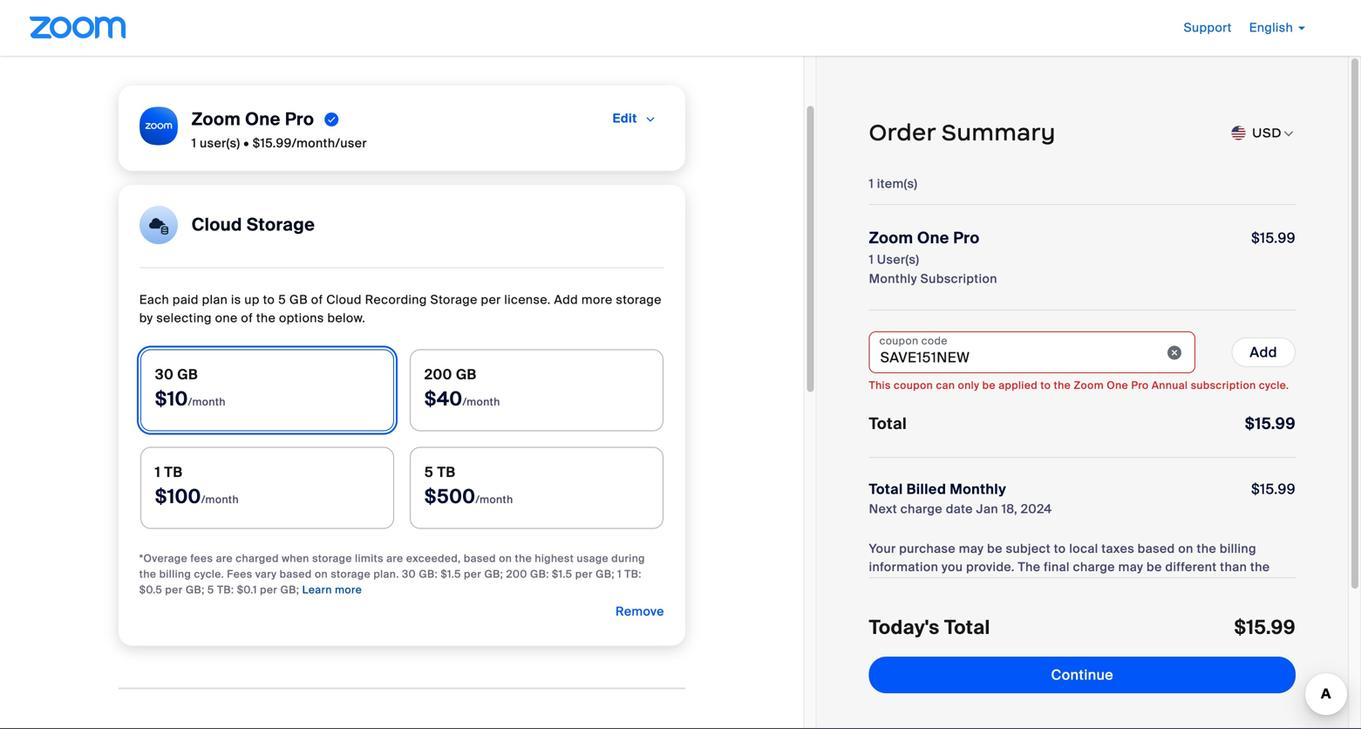 Task type: locate. For each thing, give the bounding box(es) containing it.
tb up "$500"
[[437, 463, 456, 482]]

zoom up the user(s)
[[869, 228, 914, 248]]

2 edit button from the top
[[613, 110, 641, 126]]

1 horizontal spatial tb:
[[625, 567, 642, 581]]

cycle. down add button
[[1260, 379, 1290, 392]]

cycle.
[[1260, 379, 1290, 392], [194, 567, 224, 581]]

billing down *overage
[[159, 567, 191, 581]]

•
[[244, 135, 249, 151]]

remove button
[[616, 598, 665, 626]]

0 horizontal spatial to
[[263, 292, 275, 308]]

1 vertical spatial monthly
[[950, 480, 1007, 499]]

usd button
[[1253, 120, 1282, 146]]

0 vertical spatial pro
[[285, 108, 314, 130]]

0 horizontal spatial monthly
[[869, 271, 918, 287]]

based up 30 gb: $1.5 per gb; 200 gb: $1.5 per gb;
[[464, 552, 496, 565]]

english
[[1250, 20, 1294, 36]]

1 vertical spatial cycle.
[[194, 567, 224, 581]]

0 vertical spatial zoom one pro
[[192, 108, 314, 130]]

1 horizontal spatial of
[[311, 292, 323, 308]]

2 vertical spatial 5
[[208, 583, 214, 597]]

monthly
[[869, 271, 918, 287], [950, 480, 1007, 499]]

0 horizontal spatial subscription
[[921, 271, 998, 287]]

1 for monthly
[[869, 252, 874, 268]]

one up 1 user(s) monthly subscription
[[918, 228, 950, 248]]

/month inside '1 tb $100 /month'
[[201, 493, 239, 506]]

1 inside 1 user(s) monthly subscription
[[869, 252, 874, 268]]

billing up than
[[1220, 541, 1257, 557]]

gb; inside 1 tb: $0.5 per gb;
[[186, 583, 205, 597]]

subscription inside 1 user(s) monthly subscription
[[921, 271, 998, 287]]

0 vertical spatial subscription
[[921, 271, 998, 287]]

5 tb: $0.1 per gb; learn more
[[208, 583, 362, 597]]

to inside each paid plan is up to 5 gb of cloud recording storage per license. add more storage by selecting one of the options below.
[[263, 292, 275, 308]]

/month for $100
[[201, 493, 239, 506]]

1 horizontal spatial may
[[1119, 559, 1144, 575]]

5 up options
[[278, 292, 286, 308]]

5 inside 5 tb $500 /month
[[425, 463, 434, 482]]

total for total
[[869, 414, 907, 434]]

plan
[[202, 292, 228, 308]]

zoom one pro for $15.99
[[869, 228, 980, 248]]

1 up $100
[[155, 463, 161, 482]]

based inside your purchase may be subject to local taxes based on the billing information you provide. the final charge may be different than the amount shown here and will be displayed on your invoice.
[[1138, 541, 1176, 557]]

200
[[425, 366, 452, 384], [506, 567, 528, 581]]

this
[[869, 379, 891, 392]]

may up you
[[959, 541, 984, 557]]

to for subject
[[1054, 541, 1066, 557]]

pro up 1 user(s) monthly subscription
[[954, 228, 980, 248]]

amount
[[869, 577, 915, 594]]

gb inside each paid plan is up to 5 gb of cloud recording storage per license. add more storage by selecting one of the options below.
[[289, 292, 308, 308]]

here
[[961, 577, 988, 594]]

5 up "$500"
[[425, 463, 434, 482]]

2 tb from the left
[[437, 463, 456, 482]]

/month up 5 tb $500 /month
[[463, 395, 500, 409]]

coupon
[[880, 334, 919, 348], [894, 379, 934, 392]]

based up your
[[1138, 541, 1176, 557]]

1 vertical spatial one
[[918, 228, 950, 248]]

coupon left code at the top
[[880, 334, 919, 348]]

1 horizontal spatial gb:
[[530, 567, 549, 581]]

gb: down exceeded,
[[419, 567, 438, 581]]

to right 'applied'
[[1041, 379, 1051, 392]]

0 horizontal spatial one
[[245, 108, 281, 130]]

cycle. down fees
[[194, 567, 224, 581]]

edit button
[[613, 106, 665, 132], [613, 110, 641, 126]]

pro up $15.99/month/user
[[285, 108, 314, 130]]

tb
[[164, 463, 183, 482], [437, 463, 456, 482]]

add
[[554, 292, 578, 308]]

0 vertical spatial to
[[263, 292, 275, 308]]

1 vertical spatial to
[[1041, 379, 1051, 392]]

1 inside '1 tb $100 /month'
[[155, 463, 161, 482]]

be up your
[[1147, 559, 1163, 575]]

be right only at the bottom of page
[[983, 379, 996, 392]]

0 vertical spatial may
[[959, 541, 984, 557]]

storage right cloud
[[247, 214, 315, 236]]

order summary
[[869, 118, 1056, 147]]

1 horizontal spatial gb
[[289, 292, 308, 308]]

zoom one pro up 1 user(s) monthly subscription
[[869, 228, 980, 248]]

2 horizontal spatial one
[[1107, 379, 1129, 392]]

1 vertical spatial more
[[335, 583, 362, 597]]

1
[[192, 135, 197, 151], [869, 176, 874, 192], [869, 252, 874, 268], [155, 463, 161, 482], [618, 567, 622, 581]]

0 vertical spatial cycle.
[[1260, 379, 1290, 392]]

coupon left can
[[894, 379, 934, 392]]

the
[[1018, 559, 1041, 575]]

2 horizontal spatial based
[[1138, 541, 1176, 557]]

recording
[[365, 292, 427, 308]]

charge up displayed
[[1074, 559, 1116, 575]]

applied
[[999, 379, 1038, 392]]

0 vertical spatial tb:
[[625, 567, 642, 581]]

/month
[[188, 395, 226, 409], [463, 395, 500, 409], [201, 493, 239, 506], [476, 493, 513, 506]]

zoom down coupon code text box
[[1074, 379, 1104, 392]]

you
[[942, 559, 963, 575]]

5 for $500
[[425, 463, 434, 482]]

0 horizontal spatial billing
[[159, 567, 191, 581]]

1 horizontal spatial 5
[[278, 292, 286, 308]]

1 horizontal spatial more
[[582, 292, 613, 308]]

0 vertical spatial billing
[[1220, 541, 1257, 557]]

gb:
[[419, 567, 438, 581], [530, 567, 549, 581]]

to inside your purchase may be subject to local taxes based on the billing information you provide. the final charge may be different than the amount shown here and will be displayed on your invoice.
[[1054, 541, 1066, 557]]

1 left "user(s)" in the top left of the page
[[192, 135, 197, 151]]

more inside each paid plan is up to 5 gb of cloud recording storage per license. add more storage by selecting one of the options below.
[[582, 292, 613, 308]]

your purchase may be subject to local taxes based on the billing information you provide. the final charge may be different than the amount shown here and will be displayed on your invoice.
[[869, 541, 1271, 594]]

monthly down the user(s)
[[869, 271, 918, 287]]

0 horizontal spatial $1.5
[[441, 567, 461, 581]]

coupon code text field
[[869, 331, 1196, 373]]

1 vertical spatial 30
[[402, 567, 416, 581]]

gb up $40
[[456, 366, 477, 384]]

one for $15.99
[[918, 228, 950, 248]]

0 horizontal spatial tb
[[164, 463, 183, 482]]

2 vertical spatial to
[[1054, 541, 1066, 557]]

one left annual
[[1107, 379, 1129, 392]]

1 tb from the left
[[164, 463, 183, 482]]

subscription down add
[[1191, 379, 1257, 392]]

charge inside your purchase may be subject to local taxes based on the billing information you provide. the final charge may be different than the amount shown here and will be displayed on your invoice.
[[1074, 559, 1116, 575]]

1 vertical spatial billing
[[159, 567, 191, 581]]

gb inside '200 gb $40 /month'
[[456, 366, 477, 384]]

per inside 1 tb: $0.5 per gb;
[[165, 583, 183, 597]]

charge down billed on the bottom right of page
[[901, 501, 943, 517]]

0 horizontal spatial zoom
[[192, 108, 241, 130]]

1 horizontal spatial charge
[[1074, 559, 1116, 575]]

monthly for user(s)
[[869, 271, 918, 287]]

$1.5 down highest
[[552, 567, 573, 581]]

total
[[869, 414, 907, 434], [869, 480, 903, 499]]

1 $1.5 from the left
[[441, 567, 461, 581]]

per left license.
[[481, 292, 501, 308]]

0 horizontal spatial more
[[335, 583, 362, 597]]

on up 30 gb: $1.5 per gb; 200 gb: $1.5 per gb;
[[499, 552, 512, 565]]

1 vertical spatial 200
[[506, 567, 528, 581]]

/month inside '200 gb $40 /month'
[[463, 395, 500, 409]]

tb inside 5 tb $500 /month
[[437, 463, 456, 482]]

0 horizontal spatial pro
[[285, 108, 314, 130]]

2 total from the top
[[869, 480, 903, 499]]

per down vary
[[260, 583, 278, 597]]

2 horizontal spatial pro
[[1132, 379, 1149, 392]]

learn more link
[[302, 583, 362, 597]]

0 horizontal spatial are
[[216, 552, 233, 565]]

gb
[[289, 292, 308, 308], [177, 366, 198, 384], [456, 366, 477, 384]]

tb up $100
[[164, 463, 183, 482]]

may down taxes at bottom
[[1119, 559, 1144, 575]]

per inside each paid plan is up to 5 gb of cloud recording storage per license. add more storage by selecting one of the options below.
[[481, 292, 501, 308]]

1 horizontal spatial to
[[1041, 379, 1051, 392]]

1 vertical spatial tb:
[[217, 583, 234, 597]]

0 vertical spatial total
[[869, 414, 907, 434]]

based down when
[[280, 567, 312, 581]]

1 horizontal spatial zoom one pro
[[869, 228, 980, 248]]

tb: inside 1 tb: $0.5 per gb;
[[625, 567, 642, 581]]

2 horizontal spatial to
[[1054, 541, 1066, 557]]

1 inside 1 tb: $0.5 per gb;
[[618, 567, 622, 581]]

0 vertical spatial one
[[245, 108, 281, 130]]

2 horizontal spatial zoom
[[1074, 379, 1104, 392]]

are up plan.
[[387, 552, 404, 565]]

item(s)
[[877, 176, 918, 192]]

are up the fees
[[216, 552, 233, 565]]

to up final
[[1054, 541, 1066, 557]]

1 horizontal spatial cycle.
[[1260, 379, 1290, 392]]

storage inside each paid plan is up to 5 gb of cloud recording storage per license. add more storage by selecting one of the options below.
[[616, 292, 662, 308]]

0 horizontal spatial charge
[[901, 501, 943, 517]]

0 horizontal spatial of
[[241, 310, 253, 326]]

0 horizontal spatial tb:
[[217, 583, 234, 597]]

gb up options
[[289, 292, 308, 308]]

storage down limits
[[331, 567, 371, 581]]

this coupon can only be applied to the zoom one pro annual subscription cycle. alert
[[869, 379, 1296, 392]]

charged
[[236, 552, 279, 565]]

30 for $1.5
[[402, 567, 416, 581]]

0 horizontal spatial 30
[[155, 366, 174, 384]]

1 horizontal spatial are
[[387, 552, 404, 565]]

gb inside 30 gb $10 /month
[[177, 366, 198, 384]]

plan.
[[374, 567, 399, 581]]

0 horizontal spatial may
[[959, 541, 984, 557]]

200 inside '200 gb $40 /month'
[[425, 366, 452, 384]]

total billed monthly
[[869, 480, 1007, 499]]

gb: down highest
[[530, 567, 549, 581]]

0 vertical spatial 5
[[278, 292, 286, 308]]

charge
[[901, 501, 943, 517], [1074, 559, 1116, 575]]

1 vertical spatial pro
[[954, 228, 980, 248]]

1 vertical spatial total
[[869, 480, 903, 499]]

on up learn
[[315, 567, 328, 581]]

pro left annual
[[1132, 379, 1149, 392]]

/month up fees
[[201, 493, 239, 506]]

be
[[983, 379, 996, 392], [988, 541, 1003, 557], [1147, 559, 1163, 575], [1040, 577, 1055, 594]]

1 vertical spatial 5
[[425, 463, 434, 482]]

30 up $10 at the bottom left
[[155, 366, 174, 384]]

/month inside 30 gb $10 /month
[[188, 395, 226, 409]]

of down 'up'
[[241, 310, 253, 326]]

per down usage
[[575, 567, 593, 581]]

1 horizontal spatial $1.5
[[552, 567, 573, 581]]

per for 5 tb: $0.1 per gb; learn more
[[260, 583, 278, 597]]

$15.99/month/user
[[253, 135, 367, 151]]

the
[[256, 310, 276, 326], [1054, 379, 1071, 392], [1197, 541, 1217, 557], [515, 552, 532, 565], [1251, 559, 1271, 575], [139, 567, 156, 581]]

0 vertical spatial 200
[[425, 366, 452, 384]]

per
[[481, 292, 501, 308], [464, 567, 482, 581], [575, 567, 593, 581], [165, 583, 183, 597], [260, 583, 278, 597]]

1 horizontal spatial monthly
[[950, 480, 1007, 499]]

per for 30 gb: $1.5 per gb; 200 gb: $1.5 per gb;
[[464, 567, 482, 581]]

tb for $500
[[437, 463, 456, 482]]

paid
[[173, 292, 199, 308]]

5 down fees
[[208, 583, 214, 597]]

0 horizontal spatial zoom one pro
[[192, 108, 314, 130]]

0 horizontal spatial 5
[[208, 583, 214, 597]]

2024
[[1021, 501, 1053, 517]]

1 vertical spatial may
[[1119, 559, 1144, 575]]

2 horizontal spatial 5
[[425, 463, 434, 482]]

1 horizontal spatial tb
[[437, 463, 456, 482]]

tb: down the fees
[[217, 583, 234, 597]]

gb up $10 at the bottom left
[[177, 366, 198, 384]]

30 inside 30 gb $10 /month
[[155, 366, 174, 384]]

0 vertical spatial monthly
[[869, 271, 918, 287]]

monthly inside 1 user(s) monthly subscription
[[869, 271, 918, 287]]

by
[[139, 310, 153, 326]]

0 horizontal spatial 200
[[425, 366, 452, 384]]

2 horizontal spatial gb
[[456, 366, 477, 384]]

shown
[[918, 577, 957, 594]]

storage up learn more link
[[312, 552, 352, 565]]

1 vertical spatial coupon
[[894, 379, 934, 392]]

1 horizontal spatial billing
[[1220, 541, 1257, 557]]

add
[[1250, 343, 1278, 362]]

1 horizontal spatial one
[[918, 228, 950, 248]]

monthly up jan
[[950, 480, 1007, 499]]

more right learn
[[335, 583, 362, 597]]

1 horizontal spatial zoom
[[869, 228, 914, 248]]

of up options
[[311, 292, 323, 308]]

tb:
[[625, 567, 642, 581], [217, 583, 234, 597]]

billing
[[1220, 541, 1257, 557], [159, 567, 191, 581]]

gb;
[[485, 567, 504, 581], [596, 567, 615, 581], [186, 583, 205, 597], [280, 583, 299, 597]]

will
[[1017, 577, 1037, 594]]

$15.99
[[1252, 229, 1296, 247], [1246, 414, 1296, 434], [1252, 480, 1296, 499], [1235, 615, 1296, 640]]

/month for $10
[[188, 395, 226, 409]]

zoom for cloud storage
[[192, 108, 241, 130]]

more right add
[[582, 292, 613, 308]]

zoom one pro for cloud storage
[[192, 108, 314, 130]]

pro
[[285, 108, 314, 130], [954, 228, 980, 248], [1132, 379, 1149, 392]]

1 down during
[[618, 567, 622, 581]]

$0.5
[[139, 583, 162, 597]]

tb: down during
[[625, 567, 642, 581]]

gb for $40
[[456, 366, 477, 384]]

1 horizontal spatial 30
[[402, 567, 416, 581]]

total down this
[[869, 414, 907, 434]]

1 horizontal spatial subscription
[[1191, 379, 1257, 392]]

on left your
[[1120, 577, 1135, 594]]

$1.5 down exceeded,
[[441, 567, 461, 581]]

more
[[582, 292, 613, 308], [335, 583, 362, 597]]

1 vertical spatial zoom
[[869, 228, 914, 248]]

storage right add
[[616, 292, 662, 308]]

$100
[[155, 485, 201, 509]]

1 left the user(s)
[[869, 252, 874, 268]]

0 horizontal spatial gb:
[[419, 567, 438, 581]]

on up different
[[1179, 541, 1194, 557]]

and
[[991, 577, 1014, 594]]

0 vertical spatial coupon
[[880, 334, 919, 348]]

per down "$500"
[[464, 567, 482, 581]]

one up 1 user(s)  •  $15.99/month/user
[[245, 108, 281, 130]]

zoom one pro up •
[[192, 108, 314, 130]]

/month up 30 gb: $1.5 per gb; 200 gb: $1.5 per gb;
[[476, 493, 513, 506]]

support
[[1184, 20, 1232, 36]]

0 vertical spatial more
[[582, 292, 613, 308]]

5
[[278, 292, 286, 308], [425, 463, 434, 482], [208, 583, 214, 597]]

the right 'applied'
[[1054, 379, 1071, 392]]

1 total from the top
[[869, 414, 907, 434]]

1 horizontal spatial based
[[464, 552, 496, 565]]

tb inside '1 tb $100 /month'
[[164, 463, 183, 482]]

based
[[1138, 541, 1176, 557], [464, 552, 496, 565], [280, 567, 312, 581]]

the down 'up'
[[256, 310, 276, 326]]

0 vertical spatial zoom
[[192, 108, 241, 130]]

total up next
[[869, 480, 903, 499]]

30 for $10
[[155, 366, 174, 384]]

to right 'up'
[[263, 292, 275, 308]]

30
[[155, 366, 174, 384], [402, 567, 416, 581]]

the up different
[[1197, 541, 1217, 557]]

1 horizontal spatial pro
[[954, 228, 980, 248]]

0 horizontal spatial cycle.
[[194, 567, 224, 581]]

0 vertical spatial 30
[[155, 366, 174, 384]]

cycle. inside *overage fees are charged when storage limits are exceeded, based on the highest usage during the billing cycle. fees vary based on storage plan.
[[194, 567, 224, 581]]

/month up '1 tb $100 /month'
[[188, 395, 226, 409]]

gb for $10
[[177, 366, 198, 384]]

1 for $0.5
[[618, 567, 622, 581]]

30 right plan.
[[402, 567, 416, 581]]

2 vertical spatial pro
[[1132, 379, 1149, 392]]

english link
[[1250, 20, 1306, 36]]

0 horizontal spatial gb
[[177, 366, 198, 384]]

1 vertical spatial zoom one pro
[[869, 228, 980, 248]]

*overage
[[139, 552, 188, 565]]

subscription up code at the top
[[921, 271, 998, 287]]

1 vertical spatial charge
[[1074, 559, 1116, 575]]

per right $0.5
[[165, 583, 183, 597]]

zoom up "user(s)" in the top left of the page
[[192, 108, 241, 130]]

zoom logo image
[[30, 17, 126, 38]]

may
[[959, 541, 984, 557], [1119, 559, 1144, 575]]

gb; for 5
[[280, 583, 299, 597]]

the up $0.5
[[139, 567, 156, 581]]

/month inside 5 tb $500 /month
[[476, 493, 513, 506]]

zoom
[[192, 108, 241, 130], [869, 228, 914, 248], [1074, 379, 1104, 392]]



Task type: describe. For each thing, give the bounding box(es) containing it.
the inside each paid plan is up to 5 gb of cloud recording storage per license. add more storage by selecting one of the options below.
[[256, 310, 276, 326]]

18,
[[1002, 501, 1018, 517]]

order
[[869, 118, 936, 147]]

200 gb $40 /month
[[425, 366, 500, 412]]

your
[[869, 541, 896, 557]]

support link
[[1184, 20, 1232, 36]]

*overage fees are charged when storage limits are exceeded, based on the highest usage during the billing cycle. fees vary based on storage plan.
[[139, 552, 645, 581]]

5 inside each paid plan is up to 5 gb of cloud recording storage per license. add more storage by selecting one of the options below.
[[278, 292, 286, 308]]

1 user(s) monthly subscription
[[869, 252, 998, 287]]

fees
[[227, 567, 253, 581]]

provide.
[[967, 559, 1015, 575]]

code
[[922, 334, 948, 348]]

1 for $100
[[155, 463, 161, 482]]

select a capacity option group
[[139, 348, 665, 530]]

user(s)
[[200, 135, 240, 151]]

/month for $40
[[463, 395, 500, 409]]

1 are from the left
[[216, 552, 233, 565]]

continue button
[[869, 657, 1296, 694]]

each
[[139, 292, 169, 308]]

limits
[[355, 552, 384, 565]]

during
[[612, 552, 645, 565]]

information
[[869, 559, 939, 575]]

exceeded,
[[406, 552, 461, 565]]

1 tb $100 /month
[[155, 463, 239, 509]]

2 gb: from the left
[[530, 567, 549, 581]]

1 left the 'item(s)' at the right top
[[869, 176, 874, 192]]

zoom one image
[[139, 106, 178, 146]]

usage
[[577, 552, 609, 565]]

cloud storage icon image
[[139, 206, 178, 244]]

storage
[[430, 292, 478, 308]]

date
[[946, 501, 973, 517]]

pro for $15.99
[[954, 228, 980, 248]]

different
[[1166, 559, 1217, 575]]

1 edit button from the top
[[613, 106, 665, 132]]

1 user(s)  •  $15.99/month/user
[[192, 135, 367, 151]]

2 vertical spatial one
[[1107, 379, 1129, 392]]

final
[[1044, 559, 1070, 575]]

summary
[[942, 118, 1056, 147]]

total for total billed monthly
[[869, 480, 903, 499]]

fees
[[190, 552, 213, 565]]

pro for cloud storage
[[285, 108, 314, 130]]

2 vertical spatial zoom
[[1074, 379, 1104, 392]]

options
[[279, 310, 324, 326]]

2 $1.5 from the left
[[552, 567, 573, 581]]

remove
[[616, 604, 665, 620]]

edit
[[613, 110, 641, 126]]

be down final
[[1040, 577, 1055, 594]]

can
[[936, 379, 956, 392]]

highest
[[535, 552, 574, 565]]

usd
[[1253, 124, 1282, 141]]

2 are from the left
[[387, 552, 404, 565]]

cloud
[[326, 292, 362, 308]]

zoom for $15.99
[[869, 228, 914, 248]]

one
[[215, 310, 238, 326]]

each paid plan is up to 5 gb of cloud recording storage per license. add more storage by selecting one of the options below.
[[139, 292, 662, 326]]

up
[[245, 292, 260, 308]]

edit zoom one pro plan image
[[644, 107, 657, 132]]

the right than
[[1251, 559, 1271, 575]]

$500
[[425, 485, 476, 509]]

be up the provide.
[[988, 541, 1003, 557]]

add button
[[1232, 338, 1296, 367]]

next charge date jan 18, 2024
[[869, 501, 1053, 517]]

vary
[[255, 567, 277, 581]]

0 horizontal spatial based
[[280, 567, 312, 581]]

is
[[231, 292, 241, 308]]

1 vertical spatial subscription
[[1191, 379, 1257, 392]]

only
[[958, 379, 980, 392]]

invoice.
[[1168, 577, 1214, 594]]

1 tb: $0.5 per gb;
[[139, 567, 642, 597]]

cloud storage
[[192, 214, 315, 236]]

tb: for 5
[[217, 583, 234, 597]]

gb; for 1
[[186, 583, 205, 597]]

show options image
[[1282, 127, 1296, 141]]

per for 1 tb: $0.5 per gb;
[[165, 583, 183, 597]]

tb: for 1
[[625, 567, 642, 581]]

cloud
[[192, 214, 242, 236]]

tb for $100
[[164, 463, 183, 482]]

below.
[[328, 310, 366, 326]]

billing inside *overage fees are charged when storage limits are exceeded, based on the highest usage during the billing cycle. fees vary based on storage plan.
[[159, 567, 191, 581]]

monthly for billed
[[950, 480, 1007, 499]]

billing inside your purchase may be subject to local taxes based on the billing information you provide. the final charge may be different than the amount shown here and will be displayed on your invoice.
[[1220, 541, 1257, 557]]

$0.1
[[237, 583, 257, 597]]

5 tb $500 /month
[[425, 463, 513, 509]]

one for cloud storage
[[245, 108, 281, 130]]

displayed
[[1059, 577, 1117, 594]]

today's total
[[869, 615, 991, 640]]

1 for •
[[192, 135, 197, 151]]

success image
[[325, 109, 339, 130]]

1 horizontal spatial 200
[[506, 567, 528, 581]]

this coupon can only be applied to the zoom one pro annual subscription cycle.
[[869, 379, 1290, 392]]

than
[[1221, 559, 1248, 575]]

to for up
[[263, 292, 275, 308]]

$10
[[155, 387, 188, 412]]

gb; for 30
[[485, 567, 504, 581]]

your
[[1138, 577, 1165, 594]]

0 vertical spatial of
[[311, 292, 323, 308]]

license.
[[505, 292, 551, 308]]

learn
[[302, 583, 332, 597]]

local
[[1070, 541, 1099, 557]]

user(s)
[[877, 252, 920, 268]]

when
[[282, 552, 309, 565]]

$40
[[425, 387, 463, 412]]

1 gb: from the left
[[419, 567, 438, 581]]

5 for $0.1
[[208, 583, 214, 597]]

billed
[[907, 480, 947, 499]]

total
[[945, 615, 991, 640]]

continue
[[1052, 666, 1114, 684]]

next
[[869, 501, 898, 517]]

the up 30 gb: $1.5 per gb; 200 gb: $1.5 per gb;
[[515, 552, 532, 565]]

/month for $500
[[476, 493, 513, 506]]

0 vertical spatial charge
[[901, 501, 943, 517]]

jan
[[977, 501, 999, 517]]

30 gb: $1.5 per gb; 200 gb: $1.5 per gb;
[[399, 567, 618, 581]]

purchase
[[900, 541, 956, 557]]

subject
[[1006, 541, 1051, 557]]

taxes
[[1102, 541, 1135, 557]]

secure trust image
[[1013, 647, 1153, 697]]

coupon code
[[880, 334, 948, 348]]

1 item(s)
[[869, 176, 918, 192]]

selecting
[[156, 310, 212, 326]]

30 gb $10 /month
[[155, 366, 226, 412]]

1 vertical spatial of
[[241, 310, 253, 326]]

annual
[[1152, 379, 1188, 392]]



Task type: vqa. For each thing, say whether or not it's contained in the screenshot.
Apple button
no



